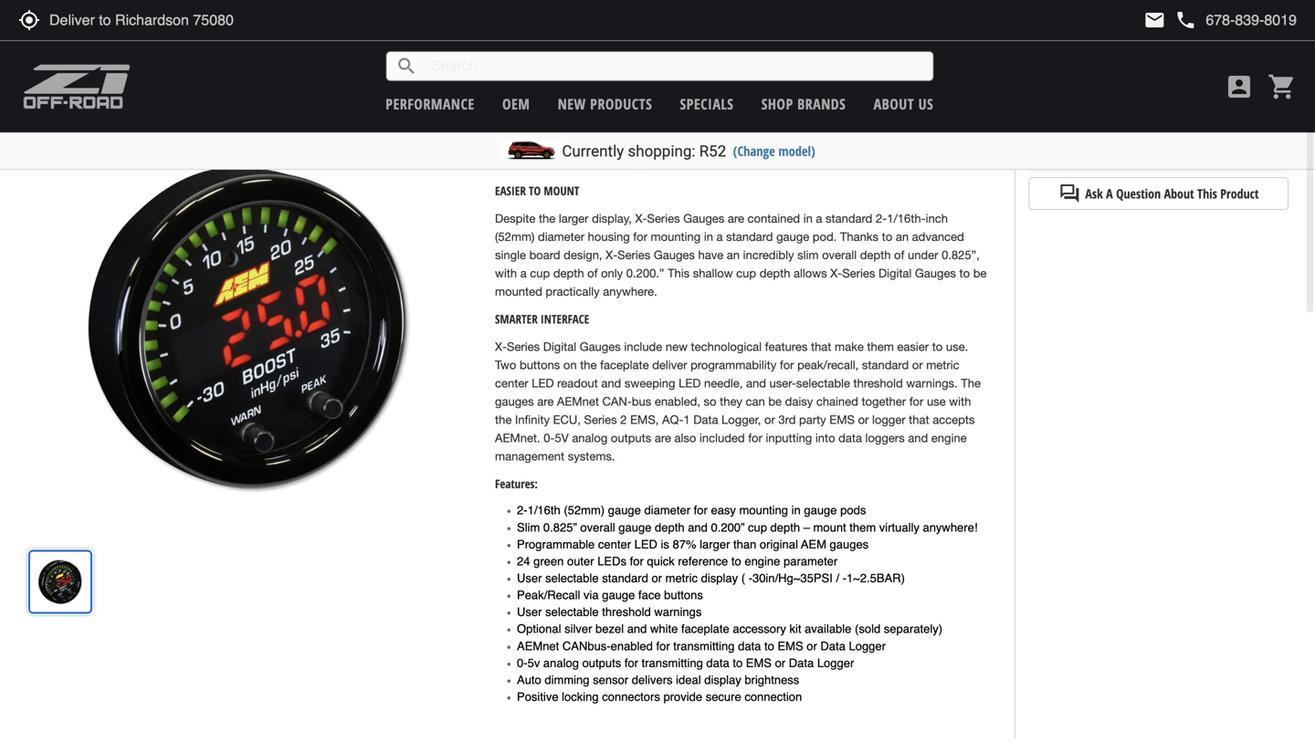 Task type: locate. For each thing, give the bounding box(es) containing it.
outputs inside 'x-series digital gauges include new technological features that make them easier to use. two buttons on the faceplate deliver programmability for peak/recall, standard or metric center led readout and sweeping led needle, and user-selectable threshold warnings. the gauges are aemnet can-bus enabled, so they can be daisy chained together for use with the infinity ecu, series 2 ems, aq-1 data logger, or 3rd party ems or logger that accepts aemnet. 0-5v analog outputs are also included for inputting into data loggers and engine management systems.'
[[611, 432, 652, 446]]

0 vertical spatial diameter
[[538, 230, 585, 244]]

(52mm) inside 2-1/16th (52mm) gauge diameter for easy mounting in gauge pods slim 0.825" overall gauge depth and 0.200" cup depth – mount them virtually anywhere! programmable center led is 87% larger than original aem gauges 24 green outer leds for quick reference to engine parameter user selectable standard or metric display ( -30in/hg~35psi / -1~2.5bar) peak/recall via gauge face buttons user selectable threshold warnings optional silver bezel and white faceplate accessory kit available (sold separately) aemnet canbus-enabled for transmitting data to ems or data logger 0-5v analog outputs for transmitting data to ems or data logger auto dimming sensor delivers ideal display brightness positive locking connectors provide secure connection
[[564, 504, 605, 518]]

connectors
[[602, 691, 661, 705]]

metric
[[927, 358, 960, 373], [666, 572, 698, 586]]

1 horizontal spatial face
[[639, 589, 661, 603]]

87% inside visual improvements include a bright center led display that is 87% larger than our original digital gauges and provides better readability. a sweeping green led "needle" lines the edge of the gauge face for quick reference. a 33% overall increase in the gauge face display makes it easier to see at a glance.
[[833, 102, 858, 116]]

0 vertical spatial original
[[942, 102, 980, 116]]

2 horizontal spatial ems
[[830, 413, 855, 427]]

2 vertical spatial are
[[655, 432, 672, 446]]

0 horizontal spatial diameter
[[538, 230, 585, 244]]

ems
[[830, 413, 855, 427], [778, 640, 804, 654], [746, 657, 772, 671]]

1 vertical spatial selectable
[[546, 572, 599, 586]]

outputs inside 2-1/16th (52mm) gauge diameter for easy mounting in gauge pods slim 0.825" overall gauge depth and 0.200" cup depth – mount them virtually anywhere! programmable center led is 87% larger than original aem gauges 24 green outer leds for quick reference to engine parameter user selectable standard or metric display ( -30in/hg~35psi / -1~2.5bar) peak/recall via gauge face buttons user selectable threshold warnings optional silver bezel and white faceplate accessory kit available (sold separately) aemnet canbus-enabled for transmitting data to ems or data logger 0-5v analog outputs for transmitting data to ems or data logger auto dimming sensor delivers ideal display brightness positive locking connectors provide secure connection
[[583, 657, 622, 671]]

0 horizontal spatial than
[[734, 538, 757, 552]]

1 vertical spatial include
[[624, 340, 663, 354]]

1 vertical spatial gauges
[[495, 395, 534, 409]]

overall up leds
[[581, 521, 616, 535]]

depth down thanks
[[861, 248, 891, 262]]

0 horizontal spatial threshold
[[602, 606, 651, 620]]

1 horizontal spatial larger
[[700, 538, 731, 552]]

readout
[[558, 377, 598, 391]]

0 vertical spatial engine
[[932, 432, 967, 446]]

is
[[821, 102, 830, 116], [661, 538, 670, 552]]

logger down available
[[818, 657, 855, 671]]

that up "peak/recall,"
[[811, 340, 832, 354]]

engine down accepts
[[932, 432, 967, 446]]

0- down infinity
[[544, 432, 555, 446]]

0 horizontal spatial 87%
[[673, 538, 697, 552]]

display,
[[592, 212, 632, 226]]

mounting up 0.200"
[[740, 504, 789, 518]]

1 horizontal spatial threshold
[[854, 377, 903, 391]]

standard up together
[[863, 358, 909, 373]]

via
[[584, 589, 599, 603]]

analog
[[572, 432, 608, 446], [544, 657, 579, 671]]

sweeping
[[751, 120, 802, 134], [625, 377, 676, 391]]

1 vertical spatial sweeping
[[625, 377, 676, 391]]

auto
[[517, 674, 542, 688]]

aemnet.
[[495, 432, 541, 446]]

buttons
[[520, 358, 560, 373], [665, 589, 703, 603]]

logger down (sold on the right bottom of page
[[849, 640, 886, 654]]

canbus-
[[563, 640, 611, 654]]

original up edge at right
[[942, 102, 980, 116]]

to left "see"
[[578, 156, 589, 171]]

green inside visual improvements include a bright center led display that is 87% larger than our original digital gauges and provides better readability. a sweeping green led "needle" lines the edge of the gauge face for quick reference. a 33% overall increase in the gauge face display makes it easier to see at a glance.
[[805, 120, 835, 134]]

- right /
[[843, 572, 847, 586]]

pod.
[[813, 230, 837, 244]]

center up readability. at the right
[[694, 102, 727, 116]]

to left mount
[[529, 183, 541, 199]]

1 horizontal spatial engine
[[932, 432, 967, 446]]

dimming
[[545, 674, 590, 688]]

are inside despite the larger display, x-series gauges are contained in a standard 2-1/16th-inch (52mm) diameter housing for mounting in a standard gauge pod. thanks to an advanced single board design, x-series gauges have an incredibly slim overall depth of under 0.825", with a cup depth of only 0.200." this shallow cup depth allows x-series digital gauges to be mounted practically anywhere.
[[728, 212, 745, 226]]

2 easier from the top
[[495, 183, 526, 199]]

0 vertical spatial is
[[821, 102, 830, 116]]

0 horizontal spatial overall
[[581, 521, 616, 535]]

center for gauges
[[495, 377, 529, 391]]

the down easier to mount
[[539, 212, 556, 226]]

outputs up sensor
[[583, 657, 622, 671]]

the
[[940, 120, 957, 134], [509, 138, 526, 152], [835, 138, 852, 152], [539, 212, 556, 226], [580, 358, 597, 373], [495, 413, 512, 427]]

readability.
[[679, 120, 736, 134]]

lines
[[912, 120, 937, 134]]

mounting up have
[[651, 230, 701, 244]]

of left only
[[588, 267, 598, 281]]

selectable inside 'x-series digital gauges include new technological features that make them easier to use. two buttons on the faceplate deliver programmability for peak/recall, standard or metric center led readout and sweeping led needle, and user-selectable threshold warnings. the gauges are aemnet can-bus enabled, so they can be daisy chained together for use with the infinity ecu, series 2 ems, aq-1 data logger, or 3rd party ems or logger that accepts aemnet. 0-5v analog outputs are also included for inputting into data loggers and engine management systems.'
[[797, 377, 851, 391]]

(52mm)
[[495, 230, 535, 244], [564, 504, 605, 518]]

led
[[731, 102, 753, 116], [838, 120, 860, 134], [532, 377, 554, 391], [679, 377, 701, 391], [635, 538, 658, 552]]

that inside visual improvements include a bright center led display that is 87% larger than our original digital gauges and provides better readability. a sweeping green led "needle" lines the edge of the gauge face for quick reference. a 33% overall increase in the gauge face display makes it easier to see at a glance.
[[797, 102, 818, 116]]

1 horizontal spatial overall
[[736, 138, 771, 152]]

0 horizontal spatial new
[[558, 94, 586, 114]]

programmable
[[517, 538, 595, 552]]

threshold inside 2-1/16th (52mm) gauge diameter for easy mounting in gauge pods slim 0.825" overall gauge depth and 0.200" cup depth – mount them virtually anywhere! programmable center led is 87% larger than original aem gauges 24 green outer leds for quick reference to engine parameter user selectable standard or metric display ( -30in/hg~35psi / -1~2.5bar) peak/recall via gauge face buttons user selectable threshold warnings optional silver bezel and white faceplate accessory kit available (sold separately) aemnet canbus-enabled for transmitting data to ems or data logger 0-5v analog outputs for transmitting data to ems or data logger auto dimming sensor delivers ideal display brightness positive locking connectors provide secure connection
[[602, 606, 651, 620]]

this left product
[[1198, 185, 1218, 202]]

than down 0.200"
[[734, 538, 757, 552]]

metric inside 2-1/16th (52mm) gauge diameter for easy mounting in gauge pods slim 0.825" overall gauge depth and 0.200" cup depth – mount them virtually anywhere! programmable center led is 87% larger than original aem gauges 24 green outer leds for quick reference to engine parameter user selectable standard or metric display ( -30in/hg~35psi / -1~2.5bar) peak/recall via gauge face buttons user selectable threshold warnings optional silver bezel and white faceplate accessory kit available (sold separately) aemnet canbus-enabled for transmitting data to ems or data logger 0-5v analog outputs for transmitting data to ems or data logger auto dimming sensor delivers ideal display brightness positive locking connectors provide secure connection
[[666, 572, 698, 586]]

0 vertical spatial data
[[694, 413, 719, 427]]

24
[[517, 555, 530, 569]]

0 horizontal spatial as
[[1187, 74, 1201, 89]]

a up better
[[650, 102, 657, 116]]

in up have
[[704, 230, 714, 244]]

led inside 2-1/16th (52mm) gauge diameter for easy mounting in gauge pods slim 0.825" overall gauge depth and 0.200" cup depth – mount them virtually anywhere! programmable center led is 87% larger than original aem gauges 24 green outer leds for quick reference to engine parameter user selectable standard or metric display ( -30in/hg~35psi / -1~2.5bar) peak/recall via gauge face buttons user selectable threshold warnings optional silver bezel and white faceplate accessory kit available (sold separately) aemnet canbus-enabled for transmitting data to ems or data logger 0-5v analog outputs for transmitting data to ems or data logger auto dimming sensor delivers ideal display brightness positive locking connectors provide secure connection
[[635, 538, 658, 552]]

smarter
[[495, 311, 538, 328]]

1 horizontal spatial a
[[740, 120, 747, 134]]

0 vertical spatial to
[[529, 73, 541, 89]]

ems down kit
[[778, 640, 804, 654]]

1 horizontal spatial data
[[789, 657, 814, 671]]

them right make
[[868, 340, 894, 354]]

1 horizontal spatial sweeping
[[751, 120, 802, 134]]

2 horizontal spatial data
[[839, 432, 863, 446]]

face up warnings
[[639, 589, 661, 603]]

cup down board
[[530, 267, 550, 281]]

selectable down outer
[[546, 572, 599, 586]]

diameter left easy
[[645, 504, 691, 518]]

0 horizontal spatial digital
[[543, 340, 577, 354]]

currently
[[562, 142, 624, 160]]

to up (
[[732, 555, 742, 569]]

0 vertical spatial metric
[[927, 358, 960, 373]]

depth
[[861, 248, 891, 262], [554, 267, 584, 281], [760, 267, 791, 281], [655, 521, 685, 535], [771, 521, 801, 535]]

center inside 2-1/16th (52mm) gauge diameter for easy mounting in gauge pods slim 0.825" overall gauge depth and 0.200" cup depth – mount them virtually anywhere! programmable center led is 87% larger than original aem gauges 24 green outer leds for quick reference to engine parameter user selectable standard or metric display ( -30in/hg~35psi / -1~2.5bar) peak/recall via gauge face buttons user selectable threshold warnings optional silver bezel and white faceplate accessory kit available (sold separately) aemnet canbus-enabled for transmitting data to ems or data logger 0-5v analog outputs for transmitting data to ems or data logger auto dimming sensor delivers ideal display brightness positive locking connectors provide secure connection
[[598, 538, 631, 552]]

1 vertical spatial original
[[760, 538, 799, 552]]

depth left –
[[771, 521, 801, 535]]

the right on
[[580, 358, 597, 373]]

1 horizontal spatial is
[[821, 102, 830, 116]]

that for display
[[797, 102, 818, 116]]

quick inside 2-1/16th (52mm) gauge diameter for easy mounting in gauge pods slim 0.825" overall gauge depth and 0.200" cup depth – mount them virtually anywhere! programmable center led is 87% larger than original aem gauges 24 green outer leds for quick reference to engine parameter user selectable standard or metric display ( -30in/hg~35psi / -1~2.5bar) peak/recall via gauge face buttons user selectable threshold warnings optional silver bezel and white faceplate accessory kit available (sold separately) aemnet canbus-enabled for transmitting data to ems or data logger 0-5v analog outputs for transmitting data to ems or data logger auto dimming sensor delivers ideal display brightness positive locking connectors provide secure connection
[[647, 555, 675, 569]]

metric down reference
[[666, 572, 698, 586]]

as right the low
[[1228, 74, 1241, 89]]

about
[[874, 94, 915, 114], [1165, 185, 1195, 202]]

2- inside despite the larger display, x-series gauges are contained in a standard 2-1/16th-inch (52mm) diameter housing for mounting in a standard gauge pod. thanks to an advanced single board design, x-series gauges have an incredibly slim overall depth of under 0.825", with a cup depth of only 0.200." this shallow cup depth allows x-series digital gauges to be mounted practically anywhere.
[[876, 212, 888, 226]]

deliver
[[653, 358, 688, 373]]

(52mm) down despite
[[495, 230, 535, 244]]

party
[[800, 413, 827, 427]]

ems inside 'x-series digital gauges include new technological features that make them easier to use. two buttons on the faceplate deliver programmability for peak/recall, standard or metric center led readout and sweeping led needle, and user-selectable threshold warnings. the gauges are aemnet can-bus enabled, so they can be daisy chained together for use with the infinity ecu, series 2 ems, aq-1 data logger, or 3rd party ems or logger that accepts aemnet. 0-5v analog outputs are also included for inputting into data loggers and engine management systems.'
[[830, 413, 855, 427]]

is inside visual improvements include a bright center led display that is 87% larger than our original digital gauges and provides better readability. a sweeping green led "needle" lines the edge of the gauge face for quick reference. a 33% overall increase in the gauge face display makes it easier to see at a glance.
[[821, 102, 830, 116]]

1 vertical spatial mounting
[[740, 504, 789, 518]]

and down improvements
[[573, 120, 593, 134]]

threshold inside 'x-series digital gauges include new technological features that make them easier to use. two buttons on the faceplate deliver programmability for peak/recall, standard or metric center led readout and sweeping led needle, and user-selectable threshold warnings. the gauges are aemnet can-bus enabled, so they can be daisy chained together for use with the infinity ecu, series 2 ems, aq-1 data logger, or 3rd party ems or logger that accepts aemnet. 0-5v analog outputs are also included for inputting into data loggers and engine management systems.'
[[854, 377, 903, 391]]

2 to from the top
[[529, 183, 541, 199]]

despite
[[495, 212, 536, 226]]

1 vertical spatial threshold
[[602, 606, 651, 620]]

faceplate
[[600, 358, 649, 373], [682, 623, 730, 637]]

1 vertical spatial green
[[534, 555, 564, 569]]

daisy
[[786, 395, 813, 409]]

gauges inside 'x-series digital gauges include new technological features that make them easier to use. two buttons on the faceplate deliver programmability for peak/recall, standard or metric center led readout and sweeping led needle, and user-selectable threshold warnings. the gauges are aemnet can-bus enabled, so they can be daisy chained together for use with the infinity ecu, series 2 ems, aq-1 data logger, or 3rd party ems or logger that accepts aemnet. 0-5v analog outputs are also included for inputting into data loggers and engine management systems.'
[[495, 395, 534, 409]]

and left 0.200"
[[688, 521, 708, 535]]

0 horizontal spatial quick
[[609, 138, 638, 152]]

0 vertical spatial green
[[805, 120, 835, 134]]

0 horizontal spatial buttons
[[520, 358, 560, 373]]

a right ask
[[1107, 185, 1114, 202]]

sweeping inside visual improvements include a bright center led display that is 87% larger than our original digital gauges and provides better readability. a sweeping green led "needle" lines the edge of the gauge face for quick reference. a 33% overall increase in the gauge face display makes it easier to see at a glance.
[[751, 120, 802, 134]]

single
[[495, 248, 526, 262]]

led left readout
[[532, 377, 554, 391]]

accepts
[[933, 413, 975, 427]]

data down "so"
[[694, 413, 719, 427]]

for down 'enabled'
[[625, 657, 639, 671]]

easier inside 'x-series digital gauges include new technological features that make them easier to use. two buttons on the faceplate deliver programmability for peak/recall, standard or metric center led readout and sweeping led needle, and user-selectable threshold warnings. the gauges are aemnet can-bus enabled, so they can be daisy chained together for use with the infinity ecu, series 2 ems, aq-1 data logger, or 3rd party ems or logger that accepts aemnet. 0-5v analog outputs are also included for inputting into data loggers and engine management systems.'
[[898, 340, 929, 354]]

1 horizontal spatial 0-
[[544, 432, 555, 446]]

user down 24
[[517, 572, 542, 586]]

make
[[835, 340, 864, 354]]

display down reference
[[701, 572, 738, 586]]

0 vertical spatial larger
[[861, 102, 891, 116]]

add
[[1136, 136, 1161, 158]]

new products
[[558, 94, 653, 114]]

and up can-
[[602, 377, 622, 391]]

quick up at
[[609, 138, 638, 152]]

inch
[[926, 212, 948, 226]]

2 horizontal spatial overall
[[822, 248, 857, 262]]

cup inside 2-1/16th (52mm) gauge diameter for easy mounting in gauge pods slim 0.825" overall gauge depth and 0.200" cup depth – mount them virtually anywhere! programmable center led is 87% larger than original aem gauges 24 green outer leds for quick reference to engine parameter user selectable standard or metric display ( -30in/hg~35psi / -1~2.5bar) peak/recall via gauge face buttons user selectable threshold warnings optional silver bezel and white faceplate accessory kit available (sold separately) aemnet canbus-enabled for transmitting data to ems or data logger 0-5v analog outputs for transmitting data to ems or data logger auto dimming sensor delivers ideal display brightness positive locking connectors provide secure connection
[[748, 521, 768, 535]]

see
[[592, 156, 611, 171]]

analog up the dimming
[[544, 657, 579, 671]]

user-
[[770, 377, 797, 391]]

1 user from the top
[[517, 572, 542, 586]]

1 vertical spatial analog
[[544, 657, 579, 671]]

(52mm) inside despite the larger display, x-series gauges are contained in a standard 2-1/16th-inch (52mm) diameter housing for mounting in a standard gauge pod. thanks to an advanced single board design, x-series gauges have an incredibly slim overall depth of under 0.825", with a cup depth of only 0.200." this shallow cup depth allows x-series digital gauges to be mounted practically anywhere.
[[495, 230, 535, 244]]

bright
[[660, 102, 691, 116]]

and up 'enabled'
[[628, 623, 647, 637]]

2 as from the left
[[1228, 74, 1241, 89]]

87% inside 2-1/16th (52mm) gauge diameter for easy mounting in gauge pods slim 0.825" overall gauge depth and 0.200" cup depth – mount them virtually anywhere! programmable center led is 87% larger than original aem gauges 24 green outer leds for quick reference to engine parameter user selectable standard or metric display ( -30in/hg~35psi / -1~2.5bar) peak/recall via gauge face buttons user selectable threshold warnings optional silver bezel and white faceplate accessory kit available (sold separately) aemnet canbus-enabled for transmitting data to ems or data logger 0-5v analog outputs for transmitting data to ems or data logger auto dimming sensor delivers ideal display brightness positive locking connectors provide secure connection
[[673, 538, 697, 552]]

a
[[740, 120, 747, 134], [697, 138, 705, 152], [1107, 185, 1114, 202]]

of down digital
[[495, 138, 506, 152]]

2- inside 2-1/16th (52mm) gauge diameter for easy mounting in gauge pods slim 0.825" overall gauge depth and 0.200" cup depth – mount them virtually anywhere! programmable center led is 87% larger than original aem gauges 24 green outer leds for quick reference to engine parameter user selectable standard or metric display ( -30in/hg~35psi / -1~2.5bar) peak/recall via gauge face buttons user selectable threshold warnings optional silver bezel and white faceplate accessory kit available (sold separately) aemnet canbus-enabled for transmitting data to ems or data logger 0-5v analog outputs for transmitting data to ems or data logger auto dimming sensor delivers ideal display brightness positive locking connectors provide secure connection
[[517, 504, 528, 518]]

ems down chained
[[830, 413, 855, 427]]

data up secure
[[707, 657, 730, 671]]

0.825"
[[544, 521, 577, 535]]

1 horizontal spatial diameter
[[645, 504, 691, 518]]

1 easier from the top
[[495, 73, 526, 89]]

0 vertical spatial buttons
[[520, 358, 560, 373]]

2 vertical spatial a
[[1107, 185, 1114, 202]]

use.
[[947, 340, 969, 354]]

aq-
[[663, 413, 684, 427]]

0 vertical spatial digital
[[879, 267, 912, 281]]

standard up the incredibly
[[727, 230, 773, 244]]

faceplate up can-
[[600, 358, 649, 373]]

0 horizontal spatial with
[[495, 267, 517, 281]]

larger up reference
[[700, 538, 731, 552]]

1 vertical spatial diameter
[[645, 504, 691, 518]]

reference.
[[641, 138, 694, 152]]

x- right display,
[[636, 212, 647, 226]]

easy
[[711, 504, 736, 518]]

0 vertical spatial center
[[694, 102, 727, 116]]

0 horizontal spatial ems
[[746, 657, 772, 671]]

digital inside 'x-series digital gauges include new technological features that make them easier to use. two buttons on the faceplate deliver programmability for peak/recall, standard or metric center led readout and sweeping led needle, and user-selectable threshold warnings. the gauges are aemnet can-bus enabled, so they can be daisy chained together for use with the infinity ecu, series 2 ems, aq-1 data logger, or 3rd party ems or logger that accepts aemnet. 0-5v analog outputs are also included for inputting into data loggers and engine management systems.'
[[543, 340, 577, 354]]

0 vertical spatial (52mm)
[[495, 230, 535, 244]]

0 vertical spatial transmitting
[[674, 640, 735, 654]]

1 vertical spatial easier
[[898, 340, 929, 354]]

buttons inside 2-1/16th (52mm) gauge diameter for easy mounting in gauge pods slim 0.825" overall gauge depth and 0.200" cup depth – mount them virtually anywhere! programmable center led is 87% larger than original aem gauges 24 green outer leds for quick reference to engine parameter user selectable standard or metric display ( -30in/hg~35psi / -1~2.5bar) peak/recall via gauge face buttons user selectable threshold warnings optional silver bezel and white faceplate accessory kit available (sold separately) aemnet canbus-enabled for transmitting data to ems or data logger 0-5v analog outputs for transmitting data to ems or data logger auto dimming sensor delivers ideal display brightness positive locking connectors provide secure connection
[[665, 589, 703, 603]]

to left use.
[[933, 340, 943, 354]]

aemnet
[[557, 395, 599, 409], [517, 640, 560, 654]]

question
[[1117, 185, 1162, 202]]

gauges up infinity
[[495, 395, 534, 409]]

original inside visual improvements include a bright center led display that is 87% larger than our original digital gauges and provides better readability. a sweeping green led "needle" lines the edge of the gauge face for quick reference. a 33% overall increase in the gauge face display makes it easier to see at a glance.
[[942, 102, 980, 116]]

0 horizontal spatial metric
[[666, 572, 698, 586]]

green down programmable
[[534, 555, 564, 569]]

(change
[[734, 142, 776, 160]]

1 horizontal spatial buttons
[[665, 589, 703, 603]]

1 horizontal spatial metric
[[927, 358, 960, 373]]

glance.
[[637, 156, 676, 171]]

aemnet inside 'x-series digital gauges include new technological features that make them easier to use. two buttons on the faceplate deliver programmability for peak/recall, standard or metric center led readout and sweeping led needle, and user-selectable threshold warnings. the gauges are aemnet can-bus enabled, so they can be daisy chained together for use with the infinity ecu, series 2 ems, aq-1 data logger, or 3rd party ems or logger that accepts aemnet. 0-5v analog outputs are also included for inputting into data loggers and engine management systems.'
[[557, 395, 599, 409]]

data inside 'x-series digital gauges include new technological features that make them easier to use. two buttons on the faceplate deliver programmability for peak/recall, standard or metric center led readout and sweeping led needle, and user-selectable threshold warnings. the gauges are aemnet can-bus enabled, so they can be daisy chained together for use with the infinity ecu, series 2 ems, aq-1 data logger, or 3rd party ems or logger that accepts aemnet. 0-5v analog outputs are also included for inputting into data loggers and engine management systems.'
[[694, 413, 719, 427]]

1 vertical spatial overall
[[822, 248, 857, 262]]

1 horizontal spatial faceplate
[[682, 623, 730, 637]]

2 horizontal spatial are
[[728, 212, 745, 226]]

slim
[[517, 521, 540, 535]]

with up accepts
[[950, 395, 972, 409]]

diameter inside 2-1/16th (52mm) gauge diameter for easy mounting in gauge pods slim 0.825" overall gauge depth and 0.200" cup depth – mount them virtually anywhere! programmable center led is 87% larger than original aem gauges 24 green outer leds for quick reference to engine parameter user selectable standard or metric display ( -30in/hg~35psi / -1~2.5bar) peak/recall via gauge face buttons user selectable threshold warnings optional silver bezel and white faceplate accessory kit available (sold separately) aemnet canbus-enabled for transmitting data to ems or data logger 0-5v analog outputs for transmitting data to ems or data logger auto dimming sensor delivers ideal display brightness positive locking connectors provide secure connection
[[645, 504, 691, 518]]

shopping_cart link
[[1264, 72, 1298, 101]]

mounting inside despite the larger display, x-series gauges are contained in a standard 2-1/16th-inch (52mm) diameter housing for mounting in a standard gauge pod. thanks to an advanced single board design, x-series gauges have an incredibly slim overall depth of under 0.825", with a cup depth of only 0.200." this shallow cup depth allows x-series digital gauges to be mounted practically anywhere.
[[651, 230, 701, 244]]

aem
[[802, 538, 827, 552]]

included
[[700, 432, 745, 446]]

data right into
[[839, 432, 863, 446]]

infinity
[[515, 413, 550, 427]]

slim
[[798, 248, 819, 262]]

2 horizontal spatial with
[[1030, 93, 1053, 108]]

Search search field
[[418, 52, 933, 80]]

1 vertical spatial aemnet
[[517, 640, 560, 654]]

that down use
[[909, 413, 930, 427]]

2 vertical spatial ems
[[746, 657, 772, 671]]

or up brightness on the bottom of page
[[775, 657, 786, 671]]

new down read
[[558, 94, 586, 114]]

they
[[720, 395, 743, 409]]

to for read
[[529, 73, 541, 89]]

center down 'two'
[[495, 377, 529, 391]]

ideal
[[676, 674, 701, 688]]

in
[[822, 138, 832, 152], [804, 212, 813, 226], [704, 230, 714, 244], [792, 504, 801, 518]]

are down aq-
[[655, 432, 672, 446]]

data up brightness on the bottom of page
[[789, 657, 814, 671]]

0 horizontal spatial easier
[[543, 156, 575, 171]]

1 vertical spatial new
[[666, 340, 688, 354]]

visual
[[495, 102, 527, 116]]

for inside visual improvements include a bright center led display that is 87% larger than our original digital gauges and provides better readability. a sweeping green led "needle" lines the edge of the gauge face for quick reference. a 33% overall increase in the gauge face display makes it easier to see at a glance.
[[591, 138, 606, 152]]

0- inside 'x-series digital gauges include new technological features that make them easier to use. two buttons on the faceplate deliver programmability for peak/recall, standard or metric center led readout and sweeping led needle, and user-selectable threshold warnings. the gauges are aemnet can-bus enabled, so they can be daisy chained together for use with the infinity ecu, series 2 ems, aq-1 data logger, or 3rd party ems or logger that accepts aemnet. 0-5v analog outputs are also included for inputting into data loggers and engine management systems.'
[[544, 432, 555, 446]]

1
[[684, 413, 690, 427]]

white
[[651, 623, 678, 637]]

gauges inside 2-1/16th (52mm) gauge diameter for easy mounting in gauge pods slim 0.825" overall gauge depth and 0.200" cup depth – mount them virtually anywhere! programmable center led is 87% larger than original aem gauges 24 green outer leds for quick reference to engine parameter user selectable standard or metric display ( -30in/hg~35psi / -1~2.5bar) peak/recall via gauge face buttons user selectable threshold warnings optional silver bezel and white faceplate accessory kit available (sold separately) aemnet canbus-enabled for transmitting data to ems or data logger 0-5v analog outputs for transmitting data to ems or data logger auto dimming sensor delivers ideal display brightness positive locking connectors provide secure connection
[[830, 538, 869, 552]]

them inside 'x-series digital gauges include new technological features that make them easier to use. two buttons on the faceplate deliver programmability for peak/recall, standard or metric center led readout and sweeping led needle, and user-selectable threshold warnings. the gauges are aemnet can-bus enabled, so they can be daisy chained together for use with the infinity ecu, series 2 ems, aq-1 data logger, or 3rd party ems or logger that accepts aemnet. 0-5v analog outputs are also included for inputting into data loggers and engine management systems.'
[[868, 340, 894, 354]]

1 vertical spatial than
[[734, 538, 757, 552]]

0- up "auto"
[[517, 657, 528, 671]]

1 vertical spatial faceplate
[[682, 623, 730, 637]]

warnings.
[[907, 377, 958, 391]]

be inside despite the larger display, x-series gauges are contained in a standard 2-1/16th-inch (52mm) diameter housing for mounting in a standard gauge pod. thanks to an advanced single board design, x-series gauges have an incredibly slim overall depth of under 0.825", with a cup depth of only 0.200." this shallow cup depth allows x-series digital gauges to be mounted practically anywhere.
[[974, 267, 987, 281]]

0 horizontal spatial be
[[769, 395, 782, 409]]

2 vertical spatial larger
[[700, 538, 731, 552]]

1 vertical spatial larger
[[559, 212, 589, 226]]

gauges up have
[[684, 212, 725, 226]]

0 horizontal spatial this
[[668, 267, 690, 281]]

be right the 'can'
[[769, 395, 782, 409]]

1 vertical spatial that
[[811, 340, 832, 354]]

metric up warnings.
[[927, 358, 960, 373]]

0 vertical spatial faceplate
[[600, 358, 649, 373]]

1 vertical spatial buttons
[[665, 589, 703, 603]]

1 vertical spatial quick
[[647, 555, 675, 569]]

1 vertical spatial user
[[517, 606, 542, 620]]

0 horizontal spatial face
[[565, 138, 588, 152]]

that right shop
[[797, 102, 818, 116]]

easier inside visual improvements include a bright center led display that is 87% larger than our original digital gauges and provides better readability. a sweeping green led "needle" lines the edge of the gauge face for quick reference. a 33% overall increase in the gauge face display makes it easier to see at a glance.
[[543, 156, 575, 171]]

1 horizontal spatial about
[[1165, 185, 1195, 202]]

to for mount
[[529, 183, 541, 199]]

is up warnings
[[661, 538, 670, 552]]

center for gauge
[[598, 538, 631, 552]]

center up leds
[[598, 538, 631, 552]]

1 horizontal spatial green
[[805, 120, 835, 134]]

data inside 'x-series digital gauges include new technological features that make them easier to use. two buttons on the faceplate deliver programmability for peak/recall, standard or metric center led readout and sweeping led needle, and user-selectable threshold warnings. the gauges are aemnet can-bus enabled, so they can be daisy chained together for use with the infinity ecu, series 2 ems, aq-1 data logger, or 3rd party ems or logger that accepts aemnet. 0-5v analog outputs are also included for inputting into data loggers and engine management systems.'
[[839, 432, 863, 446]]

of left the under
[[895, 248, 905, 262]]

larger inside 2-1/16th (52mm) gauge diameter for easy mounting in gauge pods slim 0.825" overall gauge depth and 0.200" cup depth – mount them virtually anywhere! programmable center led is 87% larger than original aem gauges 24 green outer leds for quick reference to engine parameter user selectable standard or metric display ( -30in/hg~35psi / -1~2.5bar) peak/recall via gauge face buttons user selectable threshold warnings optional silver bezel and white faceplate accessory kit available (sold separately) aemnet canbus-enabled for transmitting data to ems or data logger 0-5v analog outputs for transmitting data to ems or data logger auto dimming sensor delivers ideal display brightness positive locking connectors provide secure connection
[[700, 538, 731, 552]]

a down readability. at the right
[[697, 138, 705, 152]]

gauge
[[529, 138, 562, 152], [855, 138, 888, 152], [777, 230, 810, 244], [608, 504, 641, 518], [804, 504, 838, 518], [619, 521, 652, 535], [602, 589, 635, 603]]

1 vertical spatial engine
[[745, 555, 781, 569]]

0 vertical spatial selectable
[[797, 377, 851, 391]]

0 vertical spatial with
[[1030, 93, 1053, 108]]

0 vertical spatial that
[[797, 102, 818, 116]]

center inside 'x-series digital gauges include new technological features that make them easier to use. two buttons on the faceplate deliver programmability for peak/recall, standard or metric center led readout and sweeping led needle, and user-selectable threshold warnings. the gauges are aemnet can-bus enabled, so they can be daisy chained together for use with the infinity ecu, series 2 ems, aq-1 data logger, or 3rd party ems or logger that accepts aemnet. 0-5v analog outputs are also included for inputting into data loggers and engine management systems.'
[[495, 377, 529, 391]]

0 vertical spatial overall
[[736, 138, 771, 152]]

x- inside 'x-series digital gauges include new technological features that make them easier to use. two buttons on the faceplate deliver programmability for peak/recall, standard or metric center led readout and sweeping led needle, and user-selectable threshold warnings. the gauges are aemnet can-bus enabled, so they can be daisy chained together for use with the infinity ecu, series 2 ems, aq-1 data logger, or 3rd party ems or logger that accepts aemnet. 0-5v analog outputs are also included for inputting into data loggers and engine management systems.'
[[495, 340, 507, 354]]

of inside visual improvements include a bright center led display that is 87% larger than our original digital gauges and provides better readability. a sweeping green led "needle" lines the edge of the gauge face for quick reference. a 33% overall increase in the gauge face display makes it easier to see at a glance.
[[495, 138, 506, 152]]

1 to from the top
[[529, 73, 541, 89]]

series up 0.200."
[[618, 248, 651, 262]]

0 vertical spatial threshold
[[854, 377, 903, 391]]

standard
[[826, 212, 873, 226], [727, 230, 773, 244], [863, 358, 909, 373], [602, 572, 649, 586]]

for down logger,
[[749, 432, 763, 446]]

depth up reference
[[655, 521, 685, 535]]

series down thanks
[[843, 267, 876, 281]]

edge
[[960, 120, 987, 134]]

user
[[517, 572, 542, 586], [517, 606, 542, 620]]

for
[[591, 138, 606, 152], [634, 230, 648, 244], [780, 358, 795, 373], [910, 395, 924, 409], [749, 432, 763, 446], [694, 504, 708, 518], [630, 555, 644, 569], [657, 640, 670, 654], [625, 657, 639, 671]]

1 vertical spatial is
[[661, 538, 670, 552]]

0.825",
[[942, 248, 980, 262]]

0-
[[544, 432, 555, 446], [517, 657, 528, 671]]

buttons up warnings
[[665, 589, 703, 603]]

1 vertical spatial be
[[769, 395, 782, 409]]

cart
[[1183, 136, 1209, 158]]

1 - from the left
[[749, 572, 753, 586]]

1 vertical spatial logger
[[818, 657, 855, 671]]

center inside visual improvements include a bright center led display that is 87% larger than our original digital gauges and provides better readability. a sweeping green led "needle" lines the edge of the gauge face for quick reference. a 33% overall increase in the gauge face display makes it easier to see at a glance.
[[694, 102, 727, 116]]

2 horizontal spatial data
[[821, 640, 846, 654]]

read
[[544, 73, 568, 89]]

overall inside despite the larger display, x-series gauges are contained in a standard 2-1/16th-inch (52mm) diameter housing for mounting in a standard gauge pod. thanks to an advanced single board design, x-series gauges have an incredibly slim overall depth of under 0.825", with a cup depth of only 0.200." this shallow cup depth allows x-series digital gauges to be mounted practically anywhere.
[[822, 248, 857, 262]]

(
[[742, 572, 746, 586]]

easier for easier to mount
[[495, 183, 526, 199]]

0 vertical spatial than
[[894, 102, 918, 116]]

0 vertical spatial are
[[728, 212, 745, 226]]

cup right 0.200"
[[748, 521, 768, 535]]

0 vertical spatial aemnet
[[557, 395, 599, 409]]

gauges down improvements
[[531, 120, 569, 134]]

1 vertical spatial ems
[[778, 640, 804, 654]]

5v
[[555, 432, 569, 446]]

with down "single"
[[495, 267, 517, 281]]

2 vertical spatial selectable
[[546, 606, 599, 620]]

2- up slim
[[517, 504, 528, 518]]

this right 0.200."
[[668, 267, 690, 281]]

(52mm) up 0.825"
[[564, 504, 605, 518]]

this
[[1198, 185, 1218, 202], [668, 267, 690, 281]]

digital
[[495, 120, 527, 134]]

gauges inside 'x-series digital gauges include new technological features that make them easier to use. two buttons on the faceplate deliver programmability for peak/recall, standard or metric center led readout and sweeping led needle, and user-selectable threshold warnings. the gauges are aemnet can-bus enabled, so they can be daisy chained together for use with the infinity ecu, series 2 ems, aq-1 data logger, or 3rd party ems or logger that accepts aemnet. 0-5v analog outputs are also included for inputting into data loggers and engine management systems.'
[[580, 340, 621, 354]]

1 vertical spatial them
[[850, 521, 877, 535]]

include up provides at top left
[[609, 102, 647, 116]]

0 vertical spatial about
[[874, 94, 915, 114]]

engine inside 2-1/16th (52mm) gauge diameter for easy mounting in gauge pods slim 0.825" overall gauge depth and 0.200" cup depth – mount them virtually anywhere! programmable center led is 87% larger than original aem gauges 24 green outer leds for quick reference to engine parameter user selectable standard or metric display ( -30in/hg~35psi / -1~2.5bar) peak/recall via gauge face buttons user selectable threshold warnings optional silver bezel and white faceplate accessory kit available (sold separately) aemnet canbus-enabled for transmitting data to ems or data logger 0-5v analog outputs for transmitting data to ems or data logger auto dimming sensor delivers ideal display brightness positive locking connectors provide secure connection
[[745, 555, 781, 569]]

diameter up board
[[538, 230, 585, 244]]

1/16th-
[[888, 212, 926, 226]]

0 vertical spatial analog
[[572, 432, 608, 446]]

easier down makes on the top of the page
[[495, 183, 526, 199]]

0 vertical spatial logger
[[849, 640, 886, 654]]

faceplate inside 2-1/16th (52mm) gauge diameter for easy mounting in gauge pods slim 0.825" overall gauge depth and 0.200" cup depth – mount them virtually anywhere! programmable center led is 87% larger than original aem gauges 24 green outer leds for quick reference to engine parameter user selectable standard or metric display ( -30in/hg~35psi / -1~2.5bar) peak/recall via gauge face buttons user selectable threshold warnings optional silver bezel and white faceplate accessory kit available (sold separately) aemnet canbus-enabled for transmitting data to ems or data logger 0-5v analog outputs for transmitting data to ems or data logger auto dimming sensor delivers ideal display brightness positive locking connectors provide secure connection
[[682, 623, 730, 637]]

threshold up bezel
[[602, 606, 651, 620]]



Task type: describe. For each thing, give the bounding box(es) containing it.
x- up only
[[606, 248, 618, 262]]

or up warnings
[[652, 572, 663, 586]]

cup down the incredibly
[[737, 267, 757, 281]]

standard inside 2-1/16th (52mm) gauge diameter for easy mounting in gauge pods slim 0.825" overall gauge depth and 0.200" cup depth – mount them virtually anywhere! programmable center led is 87% larger than original aem gauges 24 green outer leds for quick reference to engine parameter user selectable standard or metric display ( -30in/hg~35psi / -1~2.5bar) peak/recall via gauge face buttons user selectable threshold warnings optional silver bezel and white faceplate accessory kit available (sold separately) aemnet canbus-enabled for transmitting data to ems or data logger 0-5v analog outputs for transmitting data to ems or data logger auto dimming sensor delivers ideal display brightness positive locking connectors provide secure connection
[[602, 572, 649, 586]]

display up (change model) link
[[756, 102, 794, 116]]

overall inside 2-1/16th (52mm) gauge diameter for easy mounting in gauge pods slim 0.825" overall gauge depth and 0.200" cup depth – mount them virtually anywhere! programmable center led is 87% larger than original aem gauges 24 green outer leds for quick reference to engine parameter user selectable standard or metric display ( -30in/hg~35psi / -1~2.5bar) peak/recall via gauge face buttons user selectable threshold warnings optional silver bezel and white faceplate accessory kit available (sold separately) aemnet canbus-enabled for transmitting data to ems or data logger 0-5v analog outputs for transmitting data to ems or data logger auto dimming sensor delivers ideal display brightness positive locking connectors provide secure connection
[[581, 521, 616, 535]]

or left 3rd
[[765, 413, 776, 427]]

is inside 2-1/16th (52mm) gauge diameter for easy mounting in gauge pods slim 0.825" overall gauge depth and 0.200" cup depth – mount them virtually anywhere! programmable center led is 87% larger than original aem gauges 24 green outer leds for quick reference to engine parameter user selectable standard or metric display ( -30in/hg~35psi / -1~2.5bar) peak/recall via gauge face buttons user selectable threshold warnings optional silver bezel and white faceplate accessory kit available (sold separately) aemnet canbus-enabled for transmitting data to ems or data logger 0-5v analog outputs for transmitting data to ems or data logger auto dimming sensor delivers ideal display brightness positive locking connectors provide secure connection
[[661, 538, 670, 552]]

gauges up 0.200."
[[654, 248, 695, 262]]

to down the accessory on the right of the page
[[765, 640, 775, 654]]

include inside 'x-series digital gauges include new technological features that make them easier to use. two buttons on the faceplate deliver programmability for peak/recall, standard or metric center led readout and sweeping led needle, and user-selectable threshold warnings. the gauges are aemnet can-bus enabled, so they can be daisy chained together for use with the infinity ecu, series 2 ems, aq-1 data logger, or 3rd party ems or logger that accepts aemnet. 0-5v analog outputs are also included for inputting into data loggers and engine management systems.'
[[624, 340, 663, 354]]

depth down the incredibly
[[760, 267, 791, 281]]

a up pod.
[[816, 212, 823, 226]]

3rd
[[779, 413, 796, 427]]

0 horizontal spatial a
[[697, 138, 705, 152]]

with inside 'x-series digital gauges include new technological features that make them easier to use. two buttons on the faceplate deliver programmability for peak/recall, standard or metric center led readout and sweeping led needle, and user-selectable threshold warnings. the gauges are aemnet can-bus enabled, so they can be daisy chained together for use with the infinity ecu, series 2 ems, aq-1 data logger, or 3rd party ems or logger that accepts aemnet. 0-5v analog outputs are also included for inputting into data loggers and engine management systems.'
[[950, 395, 972, 409]]

x-series digital gauges include new technological features that make them easier to use. two buttons on the faceplate deliver programmability for peak/recall, standard or metric center led readout and sweeping led needle, and user-selectable threshold warnings. the gauges are aemnet can-bus enabled, so they can be daisy chained together for use with the infinity ecu, series 2 ems, aq-1 data logger, or 3rd party ems or logger that accepts aemnet. 0-5v analog outputs are also included for inputting into data loggers and engine management systems.
[[495, 340, 981, 464]]

and up the 'can'
[[747, 377, 767, 391]]

quick inside visual improvements include a bright center led display that is 87% larger than our original digital gauges and provides better readability. a sweeping green led "needle" lines the edge of the gauge face for quick reference. a 33% overall increase in the gauge face display makes it easier to see at a glance.
[[609, 138, 638, 152]]

interest-
[[1040, 74, 1087, 89]]

than inside 2-1/16th (52mm) gauge diameter for easy mounting in gauge pods slim 0.825" overall gauge depth and 0.200" cup depth – mount them virtually anywhere! programmable center led is 87% larger than original aem gauges 24 green outer leds for quick reference to engine parameter user selectable standard or metric display ( -30in/hg~35psi / -1~2.5bar) peak/recall via gauge face buttons user selectable threshold warnings optional silver bezel and white faceplate accessory kit available (sold separately) aemnet canbus-enabled for transmitting data to ems or data logger 0-5v analog outputs for transmitting data to ems or data logger auto dimming sensor delivers ideal display brightness positive locking connectors provide secure connection
[[734, 538, 757, 552]]

phone
[[1175, 9, 1197, 31]]

the inside despite the larger display, x-series gauges are contained in a standard 2-1/16th-inch (52mm) diameter housing for mounting in a standard gauge pod. thanks to an advanced single board design, x-series gauges have an incredibly slim overall depth of under 0.825", with a cup depth of only 0.200." this shallow cup depth allows x-series digital gauges to be mounted practically anywhere.
[[539, 212, 556, 226]]

anywhere.
[[603, 285, 658, 299]]

accessory
[[733, 623, 787, 637]]

face inside 2-1/16th (52mm) gauge diameter for easy mounting in gauge pods slim 0.825" overall gauge depth and 0.200" cup depth – mount them virtually anywhere! programmable center led is 87% larger than original aem gauges 24 green outer leds for quick reference to engine parameter user selectable standard or metric display ( -30in/hg~35psi / -1~2.5bar) peak/recall via gauge face buttons user selectable threshold warnings optional silver bezel and white faceplate accessory kit available (sold separately) aemnet canbus-enabled for transmitting data to ems or data logger 0-5v analog outputs for transmitting data to ems or data logger auto dimming sensor delivers ideal display brightness positive locking connectors provide secure connection
[[639, 589, 661, 603]]

1 horizontal spatial of
[[588, 267, 598, 281]]

/mo
[[1266, 74, 1288, 89]]

inputting
[[766, 432, 813, 446]]

2 user from the top
[[517, 606, 542, 620]]

2
[[621, 413, 627, 427]]

advanced
[[913, 230, 965, 244]]

for inside despite the larger display, x-series gauges are contained in a standard 2-1/16th-inch (52mm) diameter housing for mounting in a standard gauge pod. thanks to an advanced single board design, x-series gauges have an incredibly slim overall depth of under 0.825", with a cup depth of only 0.200." this shallow cup depth allows x-series digital gauges to be mounted practically anywhere.
[[634, 230, 648, 244]]

can-
[[603, 395, 632, 409]]

new products link
[[558, 94, 653, 114]]

or left the low
[[1172, 74, 1184, 89]]

specials
[[680, 94, 734, 114]]

improvements
[[530, 102, 605, 116]]

0 horizontal spatial data
[[707, 657, 730, 671]]

green inside 2-1/16th (52mm) gauge diameter for easy mounting in gauge pods slim 0.825" overall gauge depth and 0.200" cup depth – mount them virtually anywhere! programmable center led is 87% larger than original aem gauges 24 green outer leds for quick reference to engine parameter user selectable standard or metric display ( -30in/hg~35psi / -1~2.5bar) peak/recall via gauge face buttons user selectable threshold warnings optional silver bezel and white faceplate accessory kit available (sold separately) aemnet canbus-enabled for transmitting data to ems or data logger 0-5v analog outputs for transmitting data to ems or data logger auto dimming sensor delivers ideal display brightness positive locking connectors provide secure connection
[[534, 555, 564, 569]]

1 vertical spatial transmitting
[[642, 657, 703, 671]]

2 horizontal spatial face
[[891, 138, 914, 152]]

or left logger
[[859, 413, 869, 427]]

analog inside 'x-series digital gauges include new technological features that make them easier to use. two buttons on the faceplate deliver programmability for peak/recall, standard or metric center led readout and sweeping led needle, and user-selectable threshold warnings. the gauges are aemnet can-bus enabled, so they can be daisy chained together for use with the infinity ecu, series 2 ems, aq-1 data logger, or 3rd party ems or logger that accepts aemnet. 0-5v analog outputs are also included for inputting into data loggers and engine management systems.'
[[572, 432, 608, 446]]

or down available
[[807, 640, 818, 654]]

depth up practically on the top left of the page
[[554, 267, 584, 281]]

a inside question_answer ask a question about this product
[[1107, 185, 1114, 202]]

separately)
[[884, 623, 943, 637]]

2 vertical spatial that
[[909, 413, 930, 427]]

aemnet inside 2-1/16th (52mm) gauge diameter for easy mounting in gauge pods slim 0.825" overall gauge depth and 0.200" cup depth – mount them virtually anywhere! programmable center led is 87% larger than original aem gauges 24 green outer leds for quick reference to engine parameter user selectable standard or metric display ( -30in/hg~35psi / -1~2.5bar) peak/recall via gauge face buttons user selectable threshold warnings optional silver bezel and white faceplate accessory kit available (sold separately) aemnet canbus-enabled for transmitting data to ems or data logger 0-5v analog outputs for transmitting data to ems or data logger auto dimming sensor delivers ideal display brightness positive locking connectors provide secure connection
[[517, 640, 560, 654]]

increase
[[775, 138, 819, 152]]

ems,
[[631, 413, 659, 427]]

gauge inside despite the larger display, x-series gauges are contained in a standard 2-1/16th-inch (52mm) diameter housing for mounting in a standard gauge pod. thanks to an advanced single board design, x-series gauges have an incredibly slim overall depth of under 0.825", with a cup depth of only 0.200." this shallow cup depth allows x-series digital gauges to be mounted practically anywhere.
[[777, 230, 810, 244]]

features
[[765, 340, 808, 354]]

1 horizontal spatial data
[[738, 640, 762, 654]]

available
[[805, 623, 852, 637]]

also
[[675, 432, 697, 446]]

management
[[495, 450, 565, 464]]

board
[[530, 248, 561, 262]]

my_location
[[18, 9, 40, 31]]

for left use
[[910, 395, 924, 409]]

/mo with
[[1030, 74, 1288, 108]]

faceplate inside 'x-series digital gauges include new technological features that make them easier to use. two buttons on the faceplate deliver programmability for peak/recall, standard or metric center led readout and sweeping led needle, and user-selectable threshold warnings. the gauges are aemnet can-bus enabled, so they can be daisy chained together for use with the infinity ecu, series 2 ems, aq-1 data logger, or 3rd party ems or logger that accepts aemnet. 0-5v analog outputs are also included for inputting into data loggers and engine management systems.'
[[600, 358, 649, 373]]

mounted
[[495, 285, 543, 299]]

sweeping inside 'x-series digital gauges include new technological features that make them easier to use. two buttons on the faceplate deliver programmability for peak/recall, standard or metric center led readout and sweeping led needle, and user-selectable threshold warnings. the gauges are aemnet can-bus enabled, so they can be daisy chained together for use with the infinity ecu, series 2 ems, aq-1 data logger, or 3rd party ems or logger that accepts aemnet. 0-5v analog outputs are also included for inputting into data loggers and engine management systems.'
[[625, 377, 676, 391]]

x- right allows
[[831, 267, 843, 281]]

on
[[564, 358, 577, 373]]

include inside visual improvements include a bright center led display that is 87% larger than our original digital gauges and provides better readability. a sweeping green led "needle" lines the edge of the gauge face for quick reference. a 33% overall increase in the gauge face display makes it easier to see at a glance.
[[609, 102, 647, 116]]

gauges inside visual improvements include a bright center led display that is 87% larger than our original digital gauges and provides better readability. a sweeping green led "needle" lines the edge of the gauge face for quick reference. a 33% overall increase in the gauge face display makes it easier to see at a glance.
[[531, 120, 569, 134]]

to inside visual improvements include a bright center led display that is 87% larger than our original digital gauges and provides better readability. a sweeping green led "needle" lines the edge of the gauge face for quick reference. a 33% overall increase in the gauge face display makes it easier to see at a glance.
[[578, 156, 589, 171]]

sensor
[[593, 674, 629, 688]]

standard inside 'x-series digital gauges include new technological features that make them easier to use. two buttons on the faceplate deliver programmability for peak/recall, standard or metric center led readout and sweeping led needle, and user-selectable threshold warnings. the gauges are aemnet can-bus enabled, so they can be daisy chained together for use with the infinity ecu, series 2 ems, aq-1 data logger, or 3rd party ems or logger that accepts aemnet. 0-5v analog outputs are also included for inputting into data loggers and engine management systems.'
[[863, 358, 909, 373]]

thanks
[[841, 230, 879, 244]]

kit
[[790, 623, 802, 637]]

account_box
[[1225, 72, 1255, 101]]

and inside visual improvements include a bright center led display that is 87% larger than our original digital gauges and provides better readability. a sweeping green led "needle" lines the edge of the gauge face for quick reference. a 33% overall increase in the gauge face display makes it easier to see at a glance.
[[573, 120, 593, 134]]

display down the lines
[[917, 138, 955, 152]]

for down features
[[780, 358, 795, 373]]

display up secure
[[705, 674, 742, 688]]

this inside despite the larger display, x-series gauges are contained in a standard 2-1/16th-inch (52mm) diameter housing for mounting in a standard gauge pod. thanks to an advanced single board design, x-series gauges have an incredibly slim overall depth of under 0.825", with a cup depth of only 0.200." this shallow cup depth allows x-series digital gauges to be mounted practically anywhere.
[[668, 267, 690, 281]]

a up mounted
[[521, 267, 527, 281]]

new inside 'x-series digital gauges include new technological features that make them easier to use. two buttons on the faceplate deliver programmability for peak/recall, standard or metric center led readout and sweeping led needle, and user-selectable threshold warnings. the gauges are aemnet can-bus enabled, so they can be daisy chained together for use with the infinity ecu, series 2 ems, aq-1 data logger, or 3rd party ems or logger that accepts aemnet. 0-5v analog outputs are also included for inputting into data loggers and engine management systems.'
[[666, 340, 688, 354]]

the right the lines
[[940, 120, 957, 134]]

programmability
[[691, 358, 777, 373]]

2 vertical spatial data
[[789, 657, 814, 671]]

metric inside 'x-series digital gauges include new technological features that make them easier to use. two buttons on the faceplate deliver programmability for peak/recall, standard or metric center led readout and sweeping led needle, and user-selectable threshold warnings. the gauges are aemnet can-bus enabled, so they can be daisy chained together for use with the infinity ecu, series 2 ems, aq-1 data logger, or 3rd party ems or logger that accepts aemnet. 0-5v analog outputs are also included for inputting into data loggers and engine management systems.'
[[927, 358, 960, 373]]

in up pod.
[[804, 212, 813, 226]]

to up secure
[[733, 657, 743, 671]]

z1 motorsports logo image
[[23, 64, 131, 110]]

for left easy
[[694, 504, 708, 518]]

buttons inside 'x-series digital gauges include new technological features that make them easier to use. two buttons on the faceplate deliver programmability for peak/recall, standard or metric center led readout and sweeping led needle, and user-selectable threshold warnings. the gauges are aemnet can-bus enabled, so they can be daisy chained together for use with the infinity ecu, series 2 ems, aq-1 data logger, or 3rd party ems or logger that accepts aemnet. 0-5v analog outputs are also included for inputting into data loggers and engine management systems.'
[[520, 358, 560, 373]]

0 horizontal spatial about
[[874, 94, 915, 114]]

a right at
[[628, 156, 634, 171]]

mail phone
[[1144, 9, 1197, 31]]

led down "brands"
[[838, 120, 860, 134]]

contained
[[748, 212, 801, 226]]

positive
[[517, 691, 559, 705]]

larger inside visual improvements include a bright center led display that is 87% larger than our original digital gauges and provides better readability. a sweeping green led "needle" lines the edge of the gauge face for quick reference. a 33% overall increase in the gauge face display makes it easier to see at a glance.
[[861, 102, 891, 116]]

shopping:
[[628, 142, 696, 160]]

mount
[[544, 183, 580, 199]]

into
[[816, 432, 836, 446]]

systems.
[[568, 450, 615, 464]]

"needle"
[[864, 120, 909, 134]]

to right add
[[1166, 136, 1179, 158]]

standard up thanks
[[826, 212, 873, 226]]

original inside 2-1/16th (52mm) gauge diameter for easy mounting in gauge pods slim 0.825" overall gauge depth and 0.200" cup depth – mount them virtually anywhere! programmable center led is 87% larger than original aem gauges 24 green outer leds for quick reference to engine parameter user selectable standard or metric display ( -30in/hg~35psi / -1~2.5bar) peak/recall via gauge face buttons user selectable threshold warnings optional silver bezel and white faceplate accessory kit available (sold separately) aemnet canbus-enabled for transmitting data to ems or data logger 0-5v analog outputs for transmitting data to ems or data logger auto dimming sensor delivers ideal display brightness positive locking connectors provide secure connection
[[760, 538, 799, 552]]

engine inside 'x-series digital gauges include new technological features that make them easier to use. two buttons on the faceplate deliver programmability for peak/recall, standard or metric center led readout and sweeping led needle, and user-selectable threshold warnings. the gauges are aemnet can-bus enabled, so they can be daisy chained together for use with the infinity ecu, series 2 ems, aq-1 data logger, or 3rd party ems or logger that accepts aemnet. 0-5v analog outputs are also included for inputting into data loggers and engine management systems.'
[[932, 432, 967, 446]]

with inside despite the larger display, x-series gauges are contained in a standard 2-1/16th-inch (52mm) diameter housing for mounting in a standard gauge pod. thanks to an advanced single board design, x-series gauges have an incredibly slim overall depth of under 0.825", with a cup depth of only 0.200." this shallow cup depth allows x-series digital gauges to be mounted practically anywhere.
[[495, 267, 517, 281]]

1~2.5bar)
[[847, 572, 905, 586]]

use
[[927, 395, 946, 409]]

free
[[1087, 74, 1109, 89]]

this inside question_answer ask a question about this product
[[1198, 185, 1218, 202]]

needle,
[[705, 377, 743, 391]]

and right loggers
[[909, 432, 929, 446]]

design,
[[564, 248, 603, 262]]

model)
[[779, 142, 816, 160]]

provide
[[664, 691, 703, 705]]

2 horizontal spatial of
[[895, 248, 905, 262]]

to inside 'x-series digital gauges include new technological features that make them easier to use. two buttons on the faceplate deliver programmability for peak/recall, standard or metric center led readout and sweeping led needle, and user-selectable threshold warnings. the gauges are aemnet can-bus enabled, so they can be daisy chained together for use with the infinity ecu, series 2 ems, aq-1 data logger, or 3rd party ems or logger that accepts aemnet. 0-5v analog outputs are also included for inputting into data loggers and engine management systems.'
[[933, 340, 943, 354]]

them inside 2-1/16th (52mm) gauge diameter for easy mounting in gauge pods slim 0.825" overall gauge depth and 0.200" cup depth – mount them virtually anywhere! programmable center led is 87% larger than original aem gauges 24 green outer leds for quick reference to engine parameter user selectable standard or metric display ( -30in/hg~35psi / -1~2.5bar) peak/recall via gauge face buttons user selectable threshold warnings optional silver bezel and white faceplate accessory kit available (sold separately) aemnet canbus-enabled for transmitting data to ems or data logger 0-5v analog outputs for transmitting data to ems or data logger auto dimming sensor delivers ideal display brightness positive locking connectors provide secure connection
[[850, 521, 877, 535]]

peak/recall
[[517, 589, 581, 603]]

diameter inside despite the larger display, x-series gauges are contained in a standard 2-1/16th-inch (52mm) diameter housing for mounting in a standard gauge pod. thanks to an advanced single board design, x-series gauges have an incredibly slim overall depth of under 0.825", with a cup depth of only 0.200." this shallow cup depth allows x-series digital gauges to be mounted practically anywhere.
[[538, 230, 585, 244]]

gauges down the under
[[916, 267, 957, 281]]

bezel
[[596, 623, 624, 637]]

incredibly
[[743, 248, 795, 262]]

mail link
[[1144, 9, 1166, 31]]

shallow
[[693, 267, 733, 281]]

parameter
[[784, 555, 838, 569]]

better
[[645, 120, 676, 134]]

series up 'two'
[[507, 340, 540, 354]]

2 - from the left
[[843, 572, 847, 586]]

analog inside 2-1/16th (52mm) gauge diameter for easy mounting in gauge pods slim 0.825" overall gauge depth and 0.200" cup depth – mount them virtually anywhere! programmable center led is 87% larger than original aem gauges 24 green outer leds for quick reference to engine parameter user selectable standard or metric display ( -30in/hg~35psi / -1~2.5bar) peak/recall via gauge face buttons user selectable threshold warnings optional silver bezel and white faceplate accessory kit available (sold separately) aemnet canbus-enabled for transmitting data to ems or data logger 0-5v analog outputs for transmitting data to ems or data logger auto dimming sensor delivers ideal display brightness positive locking connectors provide secure connection
[[544, 657, 579, 671]]

1 horizontal spatial an
[[896, 230, 909, 244]]

0.200"
[[711, 521, 745, 535]]

0 vertical spatial new
[[558, 94, 586, 114]]

a up have
[[717, 230, 723, 244]]

30in/hg~35psi
[[753, 572, 833, 586]]

currently shopping: r52 (change model)
[[562, 142, 816, 160]]

brightness
[[745, 674, 800, 688]]

performance
[[386, 94, 475, 114]]

our
[[921, 102, 938, 116]]

product
[[1221, 185, 1260, 202]]

or up warnings.
[[913, 358, 923, 373]]

than inside visual improvements include a bright center led display that is 87% larger than our original digital gauges and provides better readability. a sweeping green led "needle" lines the edge of the gauge face for quick reference. a 33% overall increase in the gauge face display makes it easier to see at a glance.
[[894, 102, 918, 116]]

series right display,
[[647, 212, 680, 226]]

to down 0.825",
[[960, 267, 971, 281]]

1 vertical spatial an
[[727, 248, 740, 262]]

shop brands
[[762, 94, 846, 114]]

products
[[590, 94, 653, 114]]

5v
[[528, 657, 540, 671]]

smarter interface
[[495, 311, 590, 328]]

locking
[[562, 691, 599, 705]]

mounting inside 2-1/16th (52mm) gauge diameter for easy mounting in gauge pods slim 0.825" overall gauge depth and 0.200" cup depth – mount them virtually anywhere! programmable center led is 87% larger than original aem gauges 24 green outer leds for quick reference to engine parameter user selectable standard or metric display ( -30in/hg~35psi / -1~2.5bar) peak/recall via gauge face buttons user selectable threshold warnings optional silver bezel and white faceplate accessory kit available (sold separately) aemnet canbus-enabled for transmitting data to ems or data logger 0-5v analog outputs for transmitting data to ems or data logger auto dimming sensor delivers ideal display brightness positive locking connectors provide secure connection
[[740, 504, 789, 518]]

with inside /mo with
[[1030, 93, 1053, 108]]

r52
[[700, 142, 727, 160]]

easier for easier to read
[[495, 73, 526, 89]]

be inside 'x-series digital gauges include new technological features that make them easier to use. two buttons on the faceplate deliver programmability for peak/recall, standard or metric center led readout and sweeping led needle, and user-selectable threshold warnings. the gauges are aemnet can-bus enabled, so they can be daisy chained together for use with the infinity ecu, series 2 ems, aq-1 data logger, or 3rd party ems or logger that accepts aemnet. 0-5v analog outputs are also included for inputting into data loggers and engine management systems.'
[[769, 395, 782, 409]]

overall inside visual improvements include a bright center led display that is 87% larger than our original digital gauges and provides better readability. a sweeping green led "needle" lines the edge of the gauge face for quick reference. a 33% overall increase in the gauge face display makes it easier to see at a glance.
[[736, 138, 771, 152]]

33%
[[708, 138, 733, 152]]

low
[[1204, 74, 1224, 89]]

ask
[[1086, 185, 1104, 202]]

warnings
[[655, 606, 702, 620]]

(change model) link
[[734, 142, 816, 160]]

led up enabled,
[[679, 377, 701, 391]]

4 interest-free payments or as low as $19
[[1030, 74, 1266, 89]]

in inside visual improvements include a bright center led display that is 87% larger than our original digital gauges and provides better readability. a sweeping green led "needle" lines the edge of the gauge face for quick reference. a 33% overall increase in the gauge face display makes it easier to see at a glance.
[[822, 138, 832, 152]]

loggers
[[866, 432, 905, 446]]

the up aemnet.
[[495, 413, 512, 427]]

delivers
[[632, 674, 673, 688]]

to down 1/16th-
[[882, 230, 893, 244]]

1 as from the left
[[1187, 74, 1201, 89]]

for right leds
[[630, 555, 644, 569]]

easier to mount
[[495, 183, 580, 199]]

brands
[[798, 94, 846, 114]]

about inside question_answer ask a question about this product
[[1165, 185, 1195, 202]]

led left shop
[[731, 102, 753, 116]]

digital inside despite the larger display, x-series gauges are contained in a standard 2-1/16th-inch (52mm) diameter housing for mounting in a standard gauge pod. thanks to an advanced single board design, x-series gauges have an incredibly slim overall depth of under 0.825", with a cup depth of only 0.200." this shallow cup depth allows x-series digital gauges to be mounted practically anywhere.
[[879, 267, 912, 281]]

anywhere!
[[923, 521, 978, 535]]

that for features
[[811, 340, 832, 354]]

for down white
[[657, 640, 670, 654]]

leds
[[598, 555, 627, 569]]

series left 2
[[584, 413, 617, 427]]

pods
[[841, 504, 867, 518]]

larger inside despite the larger display, x-series gauges are contained in a standard 2-1/16th-inch (52mm) diameter housing for mounting in a standard gauge pod. thanks to an advanced single board design, x-series gauges have an incredibly slim overall depth of under 0.825", with a cup depth of only 0.200." this shallow cup depth allows x-series digital gauges to be mounted practically anywhere.
[[559, 212, 589, 226]]

in inside 2-1/16th (52mm) gauge diameter for easy mounting in gauge pods slim 0.825" overall gauge depth and 0.200" cup depth – mount them virtually anywhere! programmable center led is 87% larger than original aem gauges 24 green outer leds for quick reference to engine parameter user selectable standard or metric display ( -30in/hg~35psi / -1~2.5bar) peak/recall via gauge face buttons user selectable threshold warnings optional silver bezel and white faceplate accessory kit available (sold separately) aemnet canbus-enabled for transmitting data to ems or data logger 0-5v analog outputs for transmitting data to ems or data logger auto dimming sensor delivers ideal display brightness positive locking connectors provide secure connection
[[792, 504, 801, 518]]

0- inside 2-1/16th (52mm) gauge diameter for easy mounting in gauge pods slim 0.825" overall gauge depth and 0.200" cup depth – mount them virtually anywhere! programmable center led is 87% larger than original aem gauges 24 green outer leds for quick reference to engine parameter user selectable standard or metric display ( -30in/hg~35psi / -1~2.5bar) peak/recall via gauge face buttons user selectable threshold warnings optional silver bezel and white faceplate accessory kit available (sold separately) aemnet canbus-enabled for transmitting data to ems or data logger 0-5v analog outputs for transmitting data to ems or data logger auto dimming sensor delivers ideal display brightness positive locking connectors provide secure connection
[[517, 657, 528, 671]]

logger,
[[722, 413, 762, 427]]

1 vertical spatial are
[[538, 395, 554, 409]]

the up makes on the top of the page
[[509, 138, 526, 152]]

(sold
[[855, 623, 881, 637]]

allows
[[794, 267, 828, 281]]

the right model)
[[835, 138, 852, 152]]



Task type: vqa. For each thing, say whether or not it's contained in the screenshot.
the changes.
no



